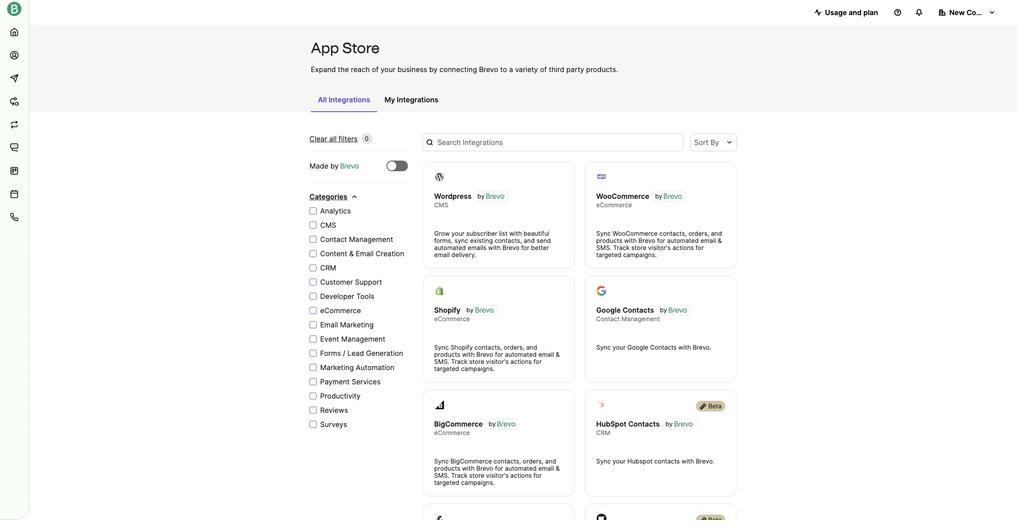 Task type: vqa. For each thing, say whether or not it's contained in the screenshot.


Task type: describe. For each thing, give the bounding box(es) containing it.
app store
[[311, 40, 380, 57]]

and for woocommerce
[[711, 230, 722, 237]]

left c25ys image for klaviyo logo
[[700, 517, 707, 521]]

content & email creation
[[320, 250, 404, 258]]

and inside grow your subscriber list with beautiful forms, sync existing contacts, and send automated emails with brevo for better email delivery.
[[524, 237, 535, 245]]

to
[[501, 65, 507, 74]]

& for bigcommerce
[[556, 465, 560, 473]]

bigcommerce logo image
[[435, 401, 445, 410]]

developer tools
[[320, 292, 375, 301]]

content
[[320, 250, 347, 258]]

0 vertical spatial shopify
[[434, 306, 461, 315]]

shopify logo image
[[435, 287, 445, 296]]

all
[[329, 135, 337, 143]]

brevo for shopify
[[477, 351, 494, 359]]

contacts, for shopify
[[475, 344, 502, 352]]

made
[[310, 162, 329, 171]]

left c25ys image for hubspot contacts logo
[[700, 403, 707, 410]]

made by
[[310, 162, 341, 171]]

sync your google contacts with brevo.
[[597, 344, 712, 352]]

mailchimp logo image
[[435, 515, 445, 521]]

by for wordpress
[[478, 192, 485, 200]]

& for woocommerce
[[718, 237, 722, 245]]

new company button
[[932, 4, 1003, 21]]

sms. for woocommerce
[[597, 244, 612, 252]]

better
[[531, 244, 549, 252]]

0 vertical spatial bigcommerce
[[434, 420, 483, 429]]

existing
[[470, 237, 493, 245]]

categories link
[[310, 192, 358, 202]]

store
[[343, 40, 380, 57]]

forms
[[320, 349, 341, 358]]

payment services
[[320, 378, 381, 387]]

email marketing
[[320, 321, 374, 330]]

by for shopify
[[467, 307, 474, 314]]

sync for shopify
[[434, 344, 449, 352]]

klaviyo logo image
[[597, 515, 607, 521]]

targeted for shopify
[[434, 365, 460, 373]]

and for shopify
[[527, 344, 538, 352]]

automated for bigcommerce
[[505, 465, 537, 473]]

sync for bigcommerce
[[434, 458, 449, 466]]

ecommerce down developer
[[320, 307, 361, 315]]

sort by button
[[691, 134, 737, 151]]

grow
[[434, 230, 450, 237]]

and for bigcommerce
[[546, 458, 557, 466]]

contacts for hubspot contacts
[[629, 420, 660, 429]]

orders, for woocommerce
[[689, 230, 710, 237]]

bigcommerce inside sync bigcommerce contacts, orders, and products with brevo for automated email & sms. track store visitor's actions for targeted campaigns.
[[451, 458, 492, 466]]

sort by
[[695, 138, 720, 147]]

your left "business"
[[381, 65, 396, 74]]

campaigns. for shopify
[[461, 365, 495, 373]]

creation
[[376, 250, 404, 258]]

ecommerce for bigcommerce
[[434, 430, 470, 437]]

sync
[[455, 237, 469, 245]]

usage and plan
[[826, 8, 879, 17]]

expand
[[311, 65, 336, 74]]

wordpress
[[434, 192, 472, 201]]

track for shopify
[[451, 358, 468, 366]]

for inside grow your subscriber list with beautiful forms, sync existing contacts, and send automated emails with brevo for better email delivery.
[[521, 244, 530, 252]]

marketing automation
[[320, 364, 395, 373]]

sort
[[695, 138, 709, 147]]

generation
[[366, 349, 403, 358]]

contacts for google contacts
[[623, 306, 654, 315]]

new
[[950, 8, 965, 17]]

sms. for shopify
[[434, 358, 450, 366]]

sync woocommerce contacts, orders, and products with brevo for automated email & sms. track store visitor's actions for targeted campaigns.
[[597, 230, 722, 259]]

0
[[365, 135, 369, 143]]

contacts, for bigcommerce
[[494, 458, 521, 466]]

brevo. for hubspot contacts
[[696, 458, 715, 466]]

email for shopify
[[539, 351, 554, 359]]

clear all filters link
[[310, 134, 358, 144]]

customer
[[320, 278, 353, 287]]

0 vertical spatial cms
[[434, 201, 449, 209]]

usage
[[826, 8, 847, 17]]

reviews
[[320, 406, 348, 415]]

delivery.
[[452, 251, 477, 259]]

plan
[[864, 8, 879, 17]]

variety
[[515, 65, 538, 74]]

a
[[509, 65, 513, 74]]

my integrations link
[[378, 91, 446, 111]]

0 vertical spatial contact management
[[320, 235, 393, 244]]

targeted for bigcommerce
[[434, 479, 460, 487]]

new company
[[950, 8, 1000, 17]]

send
[[537, 237, 551, 245]]

1 horizontal spatial contact
[[597, 315, 620, 323]]

customer support
[[320, 278, 382, 287]]

tools
[[357, 292, 375, 301]]

sync for hubspot contacts
[[597, 458, 611, 466]]

your for hubspot contacts
[[613, 458, 626, 466]]

by for bigcommerce
[[489, 421, 496, 428]]

beta
[[709, 403, 722, 410]]

your for wordpress
[[452, 230, 465, 237]]

woocommerce inside sync woocommerce contacts, orders, and products with brevo for automated email & sms. track store visitor's actions for targeted campaigns.
[[613, 230, 658, 237]]

visitor's for shopify
[[486, 358, 509, 366]]

0 vertical spatial woocommerce
[[597, 192, 650, 201]]

automation
[[356, 364, 395, 373]]

hubspot
[[628, 458, 653, 466]]

with inside sync woocommerce contacts, orders, and products with brevo for automated email & sms. track store visitor's actions for targeted campaigns.
[[625, 237, 637, 245]]

lead
[[348, 349, 364, 358]]

track for woocommerce
[[614, 244, 630, 252]]

1 vertical spatial contact management
[[597, 315, 660, 323]]

analytics
[[320, 207, 351, 216]]

all
[[318, 95, 327, 104]]

my
[[385, 95, 395, 104]]

clear
[[310, 135, 327, 143]]

products for shopify
[[434, 351, 461, 359]]

tab list containing all integrations
[[311, 91, 446, 112]]

/
[[343, 349, 346, 358]]

usage and plan button
[[808, 4, 886, 21]]

brevo inside grow your subscriber list with beautiful forms, sync existing contacts, and send automated emails with brevo for better email delivery.
[[503, 244, 520, 252]]

with inside sync shopify contacts, orders, and products with brevo for automated email & sms. track store visitor's actions for targeted campaigns.
[[462, 351, 475, 359]]

connecting
[[440, 65, 477, 74]]

all integrations
[[318, 95, 370, 104]]

developer
[[320, 292, 355, 301]]

1 vertical spatial management
[[622, 315, 660, 323]]

services
[[352, 378, 381, 387]]

by
[[711, 138, 720, 147]]

reach
[[351, 65, 370, 74]]

contacts
[[655, 458, 680, 466]]

2 of from the left
[[540, 65, 547, 74]]

company
[[967, 8, 1000, 17]]

party
[[567, 65, 585, 74]]

hubspot contacts
[[597, 420, 660, 429]]

ecommerce for shopify
[[434, 315, 470, 323]]

sms. for bigcommerce
[[434, 472, 450, 480]]

the
[[338, 65, 349, 74]]



Task type: locate. For each thing, give the bounding box(es) containing it.
filters
[[339, 135, 358, 143]]

products inside sync woocommerce contacts, orders, and products with brevo for automated email & sms. track store visitor's actions for targeted campaigns.
[[597, 237, 623, 245]]

crm down 'hubspot'
[[597, 430, 611, 437]]

1 horizontal spatial of
[[540, 65, 547, 74]]

0 vertical spatial visitor's
[[649, 244, 671, 252]]

orders, inside sync woocommerce contacts, orders, and products with brevo for automated email & sms. track store visitor's actions for targeted campaigns.
[[689, 230, 710, 237]]

contacts
[[623, 306, 654, 315], [650, 344, 677, 352], [629, 420, 660, 429]]

targeted for woocommerce
[[597, 251, 622, 259]]

sync for woocommerce
[[597, 230, 611, 237]]

sync inside sync woocommerce contacts, orders, and products with brevo for automated email & sms. track store visitor's actions for targeted campaigns.
[[597, 230, 611, 237]]

by for google contacts
[[660, 307, 667, 314]]

1 vertical spatial actions
[[511, 358, 532, 366]]

2 vertical spatial campaigns.
[[461, 479, 495, 487]]

0 vertical spatial campaigns.
[[624, 251, 657, 259]]

orders, for bigcommerce
[[523, 458, 544, 466]]

1 vertical spatial marketing
[[320, 364, 354, 373]]

track inside sync bigcommerce contacts, orders, and products with brevo for automated email & sms. track store visitor's actions for targeted campaigns.
[[451, 472, 468, 480]]

0 vertical spatial contacts
[[623, 306, 654, 315]]

by for woocommerce
[[656, 192, 663, 200]]

and inside sync woocommerce contacts, orders, and products with brevo for automated email & sms. track store visitor's actions for targeted campaigns.
[[711, 230, 722, 237]]

brevo inside sync shopify contacts, orders, and products with brevo for automated email & sms. track store visitor's actions for targeted campaigns.
[[477, 351, 494, 359]]

visitor's inside sync bigcommerce contacts, orders, and products with brevo for automated email & sms. track store visitor's actions for targeted campaigns.
[[486, 472, 509, 480]]

google down "google contacts logo"
[[597, 306, 621, 315]]

integrations right all
[[329, 95, 370, 104]]

contact
[[320, 235, 347, 244], [597, 315, 620, 323]]

0 vertical spatial management
[[349, 235, 393, 244]]

& inside sync shopify contacts, orders, and products with brevo for automated email & sms. track store visitor's actions for targeted campaigns.
[[556, 351, 560, 359]]

email left creation at the left
[[356, 250, 374, 258]]

grow your subscriber list with beautiful forms, sync existing contacts, and send automated emails with brevo for better email delivery.
[[434, 230, 551, 259]]

contacts, for woocommerce
[[660, 230, 687, 237]]

store for bigcommerce
[[470, 472, 485, 480]]

visitor's inside sync shopify contacts, orders, and products with brevo for automated email & sms. track store visitor's actions for targeted campaigns.
[[486, 358, 509, 366]]

actions
[[673, 244, 694, 252], [511, 358, 532, 366], [511, 472, 532, 480]]

products
[[597, 237, 623, 245], [434, 351, 461, 359], [434, 465, 461, 473]]

track for bigcommerce
[[451, 472, 468, 480]]

1 vertical spatial bigcommerce
[[451, 458, 492, 466]]

email for woocommerce
[[701, 237, 717, 245]]

0 vertical spatial track
[[614, 244, 630, 252]]

1 vertical spatial sms.
[[434, 358, 450, 366]]

brevo inside sync bigcommerce contacts, orders, and products with brevo for automated email & sms. track store visitor's actions for targeted campaigns.
[[477, 465, 494, 473]]

actions for bigcommerce
[[511, 472, 532, 480]]

contacts, inside sync woocommerce contacts, orders, and products with brevo for automated email & sms. track store visitor's actions for targeted campaigns.
[[660, 230, 687, 237]]

surveys
[[320, 421, 347, 430]]

bigcommerce
[[434, 420, 483, 429], [451, 458, 492, 466]]

forms,
[[434, 237, 453, 245]]

2 left c25ys image from the top
[[700, 517, 707, 521]]

sms. inside sync bigcommerce contacts, orders, and products with brevo for automated email & sms. track store visitor's actions for targeted campaigns.
[[434, 472, 450, 480]]

woocommerce
[[597, 192, 650, 201], [613, 230, 658, 237]]

sms. up mailchimp logo
[[434, 472, 450, 480]]

contact down google contacts
[[597, 315, 620, 323]]

google
[[597, 306, 621, 315], [628, 344, 649, 352]]

sms. inside sync woocommerce contacts, orders, and products with brevo for automated email & sms. track store visitor's actions for targeted campaigns.
[[597, 244, 612, 252]]

automated inside grow your subscriber list with beautiful forms, sync existing contacts, and send automated emails with brevo for better email delivery.
[[434, 244, 466, 252]]

products inside sync shopify contacts, orders, and products with brevo for automated email & sms. track store visitor's actions for targeted campaigns.
[[434, 351, 461, 359]]

1 vertical spatial contacts
[[650, 344, 677, 352]]

beautiful
[[524, 230, 550, 237]]

sync inside sync shopify contacts, orders, and products with brevo for automated email & sms. track store visitor's actions for targeted campaigns.
[[434, 344, 449, 352]]

email up event
[[320, 321, 338, 330]]

campaigns.
[[624, 251, 657, 259], [461, 365, 495, 373], [461, 479, 495, 487]]

ecommerce down the shopify logo
[[434, 315, 470, 323]]

forms / lead generation
[[320, 349, 403, 358]]

1 vertical spatial campaigns.
[[461, 365, 495, 373]]

sync bigcommerce contacts, orders, and products with brevo for automated email & sms. track store visitor's actions for targeted campaigns.
[[434, 458, 560, 487]]

my integrations
[[385, 95, 439, 104]]

actions inside sync bigcommerce contacts, orders, and products with brevo for automated email & sms. track store visitor's actions for targeted campaigns.
[[511, 472, 532, 480]]

0 vertical spatial email
[[356, 250, 374, 258]]

0 vertical spatial sms.
[[597, 244, 612, 252]]

products inside sync bigcommerce contacts, orders, and products with brevo for automated email & sms. track store visitor's actions for targeted campaigns.
[[434, 465, 461, 473]]

1 vertical spatial shopify
[[451, 344, 473, 352]]

contacts, inside sync bigcommerce contacts, orders, and products with brevo for automated email & sms. track store visitor's actions for targeted campaigns.
[[494, 458, 521, 466]]

2 vertical spatial management
[[341, 335, 386, 344]]

brevo
[[479, 65, 499, 74], [639, 237, 656, 245], [503, 244, 520, 252], [477, 351, 494, 359], [477, 465, 494, 473]]

by for hubspot contacts
[[666, 421, 673, 428]]

0 vertical spatial brevo.
[[693, 344, 712, 352]]

automated inside sync woocommerce contacts, orders, and products with brevo for automated email & sms. track store visitor's actions for targeted campaigns.
[[667, 237, 699, 245]]

actions inside sync woocommerce contacts, orders, and products with brevo for automated email & sms. track store visitor's actions for targeted campaigns.
[[673, 244, 694, 252]]

1 vertical spatial visitor's
[[486, 358, 509, 366]]

cms down wordpress
[[434, 201, 449, 209]]

store inside sync bigcommerce contacts, orders, and products with brevo for automated email & sms. track store visitor's actions for targeted campaigns.
[[470, 472, 485, 480]]

integrations right my in the left top of the page
[[397, 95, 439, 104]]

with
[[510, 230, 522, 237], [625, 237, 637, 245], [489, 244, 501, 252], [679, 344, 691, 352], [462, 351, 475, 359], [682, 458, 695, 466], [462, 465, 475, 473]]

track inside sync woocommerce contacts, orders, and products with brevo for automated email & sms. track store visitor's actions for targeted campaigns.
[[614, 244, 630, 252]]

marketing up event management
[[340, 321, 374, 330]]

email inside sync shopify contacts, orders, and products with brevo for automated email & sms. track store visitor's actions for targeted campaigns.
[[539, 351, 554, 359]]

contact up content
[[320, 235, 347, 244]]

integrations for all integrations
[[329, 95, 370, 104]]

products for woocommerce
[[597, 237, 623, 245]]

track
[[614, 244, 630, 252], [451, 358, 468, 366], [451, 472, 468, 480]]

0 vertical spatial marketing
[[340, 321, 374, 330]]

of right reach
[[372, 65, 379, 74]]

cms down analytics
[[320, 221, 336, 230]]

email inside sync bigcommerce contacts, orders, and products with brevo for automated email & sms. track store visitor's actions for targeted campaigns.
[[539, 465, 554, 473]]

your left hubspot
[[613, 458, 626, 466]]

automated for shopify
[[505, 351, 537, 359]]

google down google contacts
[[628, 344, 649, 352]]

with inside sync bigcommerce contacts, orders, and products with brevo for automated email & sms. track store visitor's actions for targeted campaigns.
[[462, 465, 475, 473]]

sms. up bigcommerce logo
[[434, 358, 450, 366]]

1 vertical spatial cms
[[320, 221, 336, 230]]

brevo. for google contacts
[[693, 344, 712, 352]]

& for shopify
[[556, 351, 560, 359]]

email for bigcommerce
[[539, 465, 554, 473]]

of
[[372, 65, 379, 74], [540, 65, 547, 74]]

ecommerce down the woocommerce logo
[[597, 201, 632, 209]]

brevo for bigcommerce
[[477, 465, 494, 473]]

& inside sync woocommerce contacts, orders, and products with brevo for automated email & sms. track store visitor's actions for targeted campaigns.
[[718, 237, 722, 245]]

2 vertical spatial store
[[470, 472, 485, 480]]

crm
[[320, 264, 336, 273], [597, 430, 611, 437]]

shopify
[[434, 306, 461, 315], [451, 344, 473, 352]]

0 horizontal spatial integrations
[[329, 95, 370, 104]]

email
[[701, 237, 717, 245], [434, 251, 450, 259], [539, 351, 554, 359], [539, 465, 554, 473]]

0 vertical spatial products
[[597, 237, 623, 245]]

and
[[849, 8, 862, 17], [711, 230, 722, 237], [524, 237, 535, 245], [527, 344, 538, 352], [546, 458, 557, 466]]

0 vertical spatial orders,
[[689, 230, 710, 237]]

1 vertical spatial contact
[[597, 315, 620, 323]]

categories
[[310, 192, 348, 201]]

1 horizontal spatial cms
[[434, 201, 449, 209]]

0 horizontal spatial cms
[[320, 221, 336, 230]]

support
[[355, 278, 382, 287]]

by
[[430, 65, 438, 74], [331, 162, 339, 171], [478, 192, 485, 200], [656, 192, 663, 200], [467, 307, 474, 314], [660, 307, 667, 314], [489, 421, 496, 428], [666, 421, 673, 428]]

woocommerce logo image
[[597, 172, 607, 182]]

integrations
[[329, 95, 370, 104], [397, 95, 439, 104]]

event management
[[320, 335, 386, 344]]

1 integrations from the left
[[329, 95, 370, 104]]

None checkbox
[[387, 161, 408, 172]]

contact management up content & email creation on the left of page
[[320, 235, 393, 244]]

tab list
[[311, 91, 446, 112]]

sync for google contacts
[[597, 344, 611, 352]]

your right grow
[[452, 230, 465, 237]]

store inside sync woocommerce contacts, orders, and products with brevo for automated email & sms. track store visitor's actions for targeted campaigns.
[[632, 244, 647, 252]]

1 horizontal spatial google
[[628, 344, 649, 352]]

contacts,
[[660, 230, 687, 237], [495, 237, 522, 245], [475, 344, 502, 352], [494, 458, 521, 466]]

Search Integrations search field
[[423, 134, 684, 151]]

email inside grow your subscriber list with beautiful forms, sync existing contacts, and send automated emails with brevo for better email delivery.
[[434, 251, 450, 259]]

campaigns. inside sync shopify contacts, orders, and products with brevo for automated email & sms. track store visitor's actions for targeted campaigns.
[[461, 365, 495, 373]]

emails
[[468, 244, 487, 252]]

0 vertical spatial store
[[632, 244, 647, 252]]

1 vertical spatial email
[[320, 321, 338, 330]]

management up forms / lead generation
[[341, 335, 386, 344]]

1 of from the left
[[372, 65, 379, 74]]

2 vertical spatial products
[[434, 465, 461, 473]]

1 horizontal spatial email
[[356, 250, 374, 258]]

automated
[[667, 237, 699, 245], [434, 244, 466, 252], [505, 351, 537, 359], [505, 465, 537, 473]]

third
[[549, 65, 565, 74]]

targeted inside sync woocommerce contacts, orders, and products with brevo for automated email & sms. track store visitor's actions for targeted campaigns.
[[597, 251, 622, 259]]

expand the reach of your business by connecting brevo to a variety of third party products.
[[311, 65, 618, 74]]

visitor's inside sync woocommerce contacts, orders, and products with brevo for automated email & sms. track store visitor's actions for targeted campaigns.
[[649, 244, 671, 252]]

orders, inside sync bigcommerce contacts, orders, and products with brevo for automated email & sms. track store visitor's actions for targeted campaigns.
[[523, 458, 544, 466]]

targeted up mailchimp logo
[[434, 479, 460, 487]]

management down google contacts
[[622, 315, 660, 323]]

2 vertical spatial visitor's
[[486, 472, 509, 480]]

app
[[311, 40, 339, 57]]

hubspot contacts logo image
[[597, 401, 607, 410]]

0 horizontal spatial contact management
[[320, 235, 393, 244]]

contacts, inside sync shopify contacts, orders, and products with brevo for automated email & sms. track store visitor's actions for targeted campaigns.
[[475, 344, 502, 352]]

0 vertical spatial google
[[597, 306, 621, 315]]

store
[[632, 244, 647, 252], [470, 358, 485, 366], [470, 472, 485, 480]]

orders, inside sync shopify contacts, orders, and products with brevo for automated email & sms. track store visitor's actions for targeted campaigns.
[[504, 344, 525, 352]]

shopify inside sync shopify contacts, orders, and products with brevo for automated email & sms. track store visitor's actions for targeted campaigns.
[[451, 344, 473, 352]]

integrations inside my integrations link
[[397, 95, 439, 104]]

campaigns. inside sync woocommerce contacts, orders, and products with brevo for automated email & sms. track store visitor's actions for targeted campaigns.
[[624, 251, 657, 259]]

1 horizontal spatial contact management
[[597, 315, 660, 323]]

2 vertical spatial track
[[451, 472, 468, 480]]

payment
[[320, 378, 350, 387]]

2 vertical spatial contacts
[[629, 420, 660, 429]]

sms. up "google contacts logo"
[[597, 244, 612, 252]]

targeted
[[597, 251, 622, 259], [434, 365, 460, 373], [434, 479, 460, 487]]

1 left c25ys image from the top
[[700, 403, 707, 410]]

0 horizontal spatial crm
[[320, 264, 336, 273]]

left c25ys image
[[700, 403, 707, 410], [700, 517, 707, 521]]

for
[[658, 237, 666, 245], [521, 244, 530, 252], [696, 244, 704, 252], [495, 351, 503, 359], [534, 358, 542, 366], [495, 465, 503, 473], [534, 472, 542, 480]]

automated inside sync shopify contacts, orders, and products with brevo for automated email & sms. track store visitor's actions for targeted campaigns.
[[505, 351, 537, 359]]

store for shopify
[[470, 358, 485, 366]]

track inside sync shopify contacts, orders, and products with brevo for automated email & sms. track store visitor's actions for targeted campaigns.
[[451, 358, 468, 366]]

campaigns. inside sync bigcommerce contacts, orders, and products with brevo for automated email & sms. track store visitor's actions for targeted campaigns.
[[461, 479, 495, 487]]

sync inside sync bigcommerce contacts, orders, and products with brevo for automated email & sms. track store visitor's actions for targeted campaigns.
[[434, 458, 449, 466]]

contact management down google contacts
[[597, 315, 660, 323]]

1 horizontal spatial integrations
[[397, 95, 439, 104]]

actions inside sync shopify contacts, orders, and products with brevo for automated email & sms. track store visitor's actions for targeted campaigns.
[[511, 358, 532, 366]]

contact management
[[320, 235, 393, 244], [597, 315, 660, 323]]

contacts, inside grow your subscriber list with beautiful forms, sync existing contacts, and send automated emails with brevo for better email delivery.
[[495, 237, 522, 245]]

hubspot
[[597, 420, 627, 429]]

targeted inside sync bigcommerce contacts, orders, and products with brevo for automated email & sms. track store visitor's actions for targeted campaigns.
[[434, 479, 460, 487]]

visitor's for woocommerce
[[649, 244, 671, 252]]

0 horizontal spatial email
[[320, 321, 338, 330]]

and inside sync bigcommerce contacts, orders, and products with brevo for automated email & sms. track store visitor's actions for targeted campaigns.
[[546, 458, 557, 466]]

automated for woocommerce
[[667, 237, 699, 245]]

2 vertical spatial orders,
[[523, 458, 544, 466]]

automated inside sync bigcommerce contacts, orders, and products with brevo for automated email & sms. track store visitor's actions for targeted campaigns.
[[505, 465, 537, 473]]

2 vertical spatial targeted
[[434, 479, 460, 487]]

and inside sync shopify contacts, orders, and products with brevo for automated email & sms. track store visitor's actions for targeted campaigns.
[[527, 344, 538, 352]]

business
[[398, 65, 428, 74]]

orders, for shopify
[[504, 344, 525, 352]]

list
[[499, 230, 508, 237]]

1 horizontal spatial crm
[[597, 430, 611, 437]]

actions for woocommerce
[[673, 244, 694, 252]]

1 vertical spatial brevo.
[[696, 458, 715, 466]]

productivity
[[320, 392, 361, 401]]

your inside grow your subscriber list with beautiful forms, sync existing contacts, and send automated emails with brevo for better email delivery.
[[452, 230, 465, 237]]

0 horizontal spatial of
[[372, 65, 379, 74]]

google contacts
[[597, 306, 654, 315]]

brevo for woocommerce
[[639, 237, 656, 245]]

marketing up payment
[[320, 364, 354, 373]]

0 vertical spatial targeted
[[597, 251, 622, 259]]

your for google contacts
[[613, 344, 626, 352]]

1 vertical spatial targeted
[[434, 365, 460, 373]]

and inside "button"
[[849, 8, 862, 17]]

sync your hubspot contacts with brevo.
[[597, 458, 715, 466]]

marketing
[[340, 321, 374, 330], [320, 364, 354, 373]]

visitor's for bigcommerce
[[486, 472, 509, 480]]

actions for shopify
[[511, 358, 532, 366]]

0 horizontal spatial contact
[[320, 235, 347, 244]]

0 vertical spatial crm
[[320, 264, 336, 273]]

targeted inside sync shopify contacts, orders, and products with brevo for automated email & sms. track store visitor's actions for targeted campaigns.
[[434, 365, 460, 373]]

products for bigcommerce
[[434, 465, 461, 473]]

targeted up bigcommerce logo
[[434, 365, 460, 373]]

0 vertical spatial actions
[[673, 244, 694, 252]]

1 vertical spatial crm
[[597, 430, 611, 437]]

your down google contacts
[[613, 344, 626, 352]]

management up content & email creation on the left of page
[[349, 235, 393, 244]]

1 vertical spatial orders,
[[504, 344, 525, 352]]

of left third in the top right of the page
[[540, 65, 547, 74]]

campaigns. for woocommerce
[[624, 251, 657, 259]]

subscriber
[[466, 230, 498, 237]]

email
[[356, 250, 374, 258], [320, 321, 338, 330]]

email inside sync woocommerce contacts, orders, and products with brevo for automated email & sms. track store visitor's actions for targeted campaigns.
[[701, 237, 717, 245]]

wordpress logo image
[[435, 172, 445, 182]]

ecommerce down bigcommerce logo
[[434, 430, 470, 437]]

brevo inside sync woocommerce contacts, orders, and products with brevo for automated email & sms. track store visitor's actions for targeted campaigns.
[[639, 237, 656, 245]]

event
[[320, 335, 339, 344]]

1 vertical spatial store
[[470, 358, 485, 366]]

0 horizontal spatial google
[[597, 306, 621, 315]]

clear all filters
[[310, 135, 358, 143]]

1 vertical spatial woocommerce
[[613, 230, 658, 237]]

sms.
[[597, 244, 612, 252], [434, 358, 450, 366], [434, 472, 450, 480]]

store inside sync shopify contacts, orders, and products with brevo for automated email & sms. track store visitor's actions for targeted campaigns.
[[470, 358, 485, 366]]

campaigns. for bigcommerce
[[461, 479, 495, 487]]

integrations inside the all integrations link
[[329, 95, 370, 104]]

ecommerce for woocommerce
[[597, 201, 632, 209]]

google contacts logo image
[[597, 287, 607, 296]]

1 vertical spatial track
[[451, 358, 468, 366]]

0 vertical spatial contact
[[320, 235, 347, 244]]

crm down content
[[320, 264, 336, 273]]

1 vertical spatial products
[[434, 351, 461, 359]]

store for woocommerce
[[632, 244, 647, 252]]

2 vertical spatial actions
[[511, 472, 532, 480]]

& inside sync bigcommerce contacts, orders, and products with brevo for automated email & sms. track store visitor's actions for targeted campaigns.
[[556, 465, 560, 473]]

0 vertical spatial left c25ys image
[[700, 403, 707, 410]]

2 integrations from the left
[[397, 95, 439, 104]]

1 vertical spatial left c25ys image
[[700, 517, 707, 521]]

products.
[[587, 65, 618, 74]]

integrations for my integrations
[[397, 95, 439, 104]]

sync shopify contacts, orders, and products with brevo for automated email & sms. track store visitor's actions for targeted campaigns.
[[434, 344, 560, 373]]

2 vertical spatial sms.
[[434, 472, 450, 480]]

sms. inside sync shopify contacts, orders, and products with brevo for automated email & sms. track store visitor's actions for targeted campaigns.
[[434, 358, 450, 366]]

targeted up "google contacts logo"
[[597, 251, 622, 259]]

1 vertical spatial google
[[628, 344, 649, 352]]

all integrations link
[[311, 91, 378, 112]]



